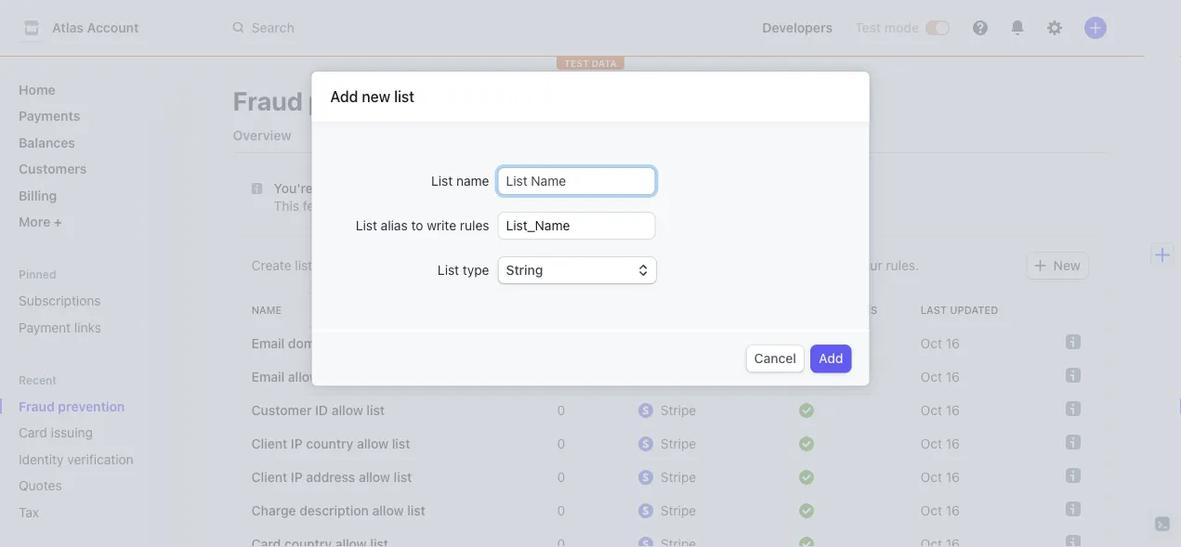 Task type: vqa. For each thing, say whether or not it's contained in the screenshot.
third "Stripe" from the bottom of the page
yes



Task type: describe. For each thing, give the bounding box(es) containing it.
pinned navigation links element
[[11, 267, 181, 343]]

0 for customer id allow list
[[557, 403, 565, 418]]

customer
[[252, 403, 312, 418]]

16 for 6th oct 16 'link' from the top of the page
[[946, 503, 960, 519]]

1 vertical spatial rules
[[844, 304, 878, 317]]

email domain allow list link
[[233, 327, 512, 361]]

0 for client ip address allow list
[[557, 470, 565, 485]]

cost.
[[513, 198, 543, 214]]

list down client ip country allow list link
[[394, 470, 412, 485]]

block
[[511, 258, 543, 273]]

1 vertical spatial address
[[306, 470, 355, 485]]

allow down 'customer id allow list' link
[[357, 436, 389, 452]]

home link
[[11, 74, 181, 105]]

charge description allow list link
[[233, 495, 512, 528]]

recent element
[[0, 391, 196, 528]]

2 a from the left
[[584, 258, 591, 273]]

1 oct 16 link from the top
[[914, 327, 1034, 361]]

email allow list
[[252, 370, 341, 385]]

client ip country allow list link
[[233, 428, 512, 461]]

you're testing radar for fraud teams this feature is available at an additional cost. learn more about radar for fraud teams.
[[274, 181, 801, 214]]

Country blocklist text field
[[499, 168, 655, 194]]

rules link
[[388, 123, 437, 149]]

0 link for email allow list
[[512, 361, 573, 394]]

list for list type
[[438, 263, 459, 278]]

allow left 'list,' in the right of the page
[[707, 258, 738, 273]]

card issuing
[[19, 425, 93, 441]]

this
[[274, 198, 299, 214]]

last updated
[[921, 304, 999, 317]]

reviews
[[318, 128, 369, 143]]

email for email domain allow list
[[252, 336, 285, 351]]

0 vertical spatial address
[[656, 258, 704, 273]]

overview
[[233, 128, 292, 143]]

list for list name
[[431, 173, 453, 189]]

oct for 2nd oct 16 'link'
[[921, 370, 943, 385]]

identity
[[19, 452, 64, 467]]

id
[[315, 403, 328, 418]]

test
[[564, 58, 589, 68]]

0 link for customer id allow list
[[512, 394, 573, 428]]

developers
[[763, 20, 833, 35]]

list name
[[431, 173, 489, 189]]

1 horizontal spatial to
[[766, 258, 778, 273]]

or
[[568, 258, 580, 273]]

payments link
[[11, 101, 181, 131]]

more
[[19, 214, 54, 230]]

issuing
[[51, 425, 93, 441]]

payments
[[19, 108, 80, 124]]

fraud up overview on the top left of page
[[233, 85, 303, 116]]

oct for 3rd oct 16 'link' from the top
[[921, 403, 943, 418]]

billing
[[19, 188, 57, 203]]

reviews link
[[310, 123, 376, 149]]

1 horizontal spatial fraud prevention
[[233, 85, 439, 116]]

more button
[[11, 207, 181, 237]]

client ip address allow list
[[252, 470, 412, 485]]

like
[[326, 258, 346, 273]]

email
[[428, 258, 459, 273]]

test mode
[[855, 20, 919, 35]]

overview link
[[226, 123, 299, 149]]

stripe link for client ip country allow list
[[631, 428, 734, 461]]

0 vertical spatial svg image
[[252, 183, 263, 194]]

you're
[[274, 181, 313, 196]]

name
[[457, 173, 489, 189]]

new button
[[1028, 253, 1089, 279]]

list down 'customer id allow list' link
[[392, 436, 410, 452]]

2 oct 16 link from the top
[[914, 361, 1034, 394]]

2 stripe link from the top
[[631, 394, 734, 428]]

in
[[831, 304, 841, 317]]

identity verification
[[19, 452, 134, 467]]

mode
[[885, 20, 919, 35]]

teams.
[[757, 198, 801, 214]]

controls
[[541, 128, 593, 143]]

list down email allow list link
[[367, 403, 385, 418]]

identity verification link
[[11, 444, 155, 475]]

risk
[[511, 128, 538, 143]]

add button
[[812, 346, 851, 372]]

customer id allow list link
[[233, 394, 512, 428]]

stripe link for charge description allow list
[[631, 495, 734, 528]]

list alias to write rules
[[356, 218, 489, 233]]

list left or
[[547, 258, 564, 273]]

quotes link
[[11, 471, 155, 501]]

an
[[433, 198, 447, 214]]

6 oct 16 link from the top
[[914, 495, 1034, 528]]

used in rules
[[800, 304, 878, 317]]

risk controls link
[[504, 123, 600, 149]]

suspicious
[[361, 258, 424, 273]]

1 stripe from the top
[[661, 370, 697, 385]]

customers
[[19, 161, 87, 177]]

country
[[306, 436, 354, 452]]

data
[[592, 58, 617, 68]]

5 oct 16 link from the top
[[914, 461, 1034, 495]]

0 link for client ip address allow list
[[512, 461, 573, 495]]

oct for 3rd oct 16 'link' from the bottom
[[921, 436, 943, 452]]

subscriptions link
[[11, 286, 181, 316]]

Search search field
[[222, 11, 733, 45]]

16 for 3rd oct 16 'link' from the bottom
[[946, 436, 960, 452]]

last
[[921, 304, 948, 317]]

6 oct 16 from the top
[[921, 503, 960, 519]]

client ip address allow list link
[[233, 461, 512, 495]]

customers link
[[11, 154, 181, 184]]

risk controls
[[511, 128, 593, 143]]

client for client ip address allow list
[[252, 470, 287, 485]]

in
[[842, 258, 853, 273]]

atlas account
[[52, 20, 139, 35]]

create
[[252, 258, 292, 273]]

card
[[19, 425, 47, 441]]

client for client ip country allow list
[[252, 436, 287, 452]]

fraud prevention link
[[11, 391, 155, 422]]

learn
[[546, 198, 581, 214]]

0 horizontal spatial rules
[[395, 128, 430, 143]]

pinned
[[19, 268, 56, 281]]

search
[[252, 20, 295, 35]]

new
[[1054, 258, 1081, 273]]

4 oct 16 from the top
[[921, 436, 960, 452]]

1 stripe link from the top
[[631, 361, 734, 394]]

billing link
[[11, 180, 181, 211]]

pinned element
[[11, 286, 181, 343]]



Task type: locate. For each thing, give the bounding box(es) containing it.
balances link
[[11, 127, 181, 158]]

1 client from the top
[[252, 436, 287, 452]]

0 horizontal spatial svg image
[[252, 183, 263, 194]]

fraud prevention up reviews
[[233, 85, 439, 116]]

1 oct 16 from the top
[[921, 336, 960, 351]]

2 0 from the top
[[557, 403, 565, 418]]

at
[[418, 198, 429, 214]]

add for add new list
[[331, 88, 358, 105]]

client up charge
[[252, 470, 287, 485]]

allow
[[707, 258, 738, 273], [337, 336, 369, 351], [288, 370, 320, 385], [332, 403, 363, 418], [357, 436, 389, 452], [359, 470, 390, 485], [372, 503, 404, 519]]

0 vertical spatial radar
[[363, 181, 399, 196]]

ip left country
[[291, 436, 303, 452]]

quotes
[[19, 478, 62, 494]]

address down client ip country allow list
[[306, 470, 355, 485]]

more
[[584, 198, 616, 214]]

email up "customer"
[[252, 370, 285, 385]]

0 link for client ip country allow list
[[512, 428, 573, 461]]

0 horizontal spatial add
[[331, 88, 358, 105]]

fraud prevention up issuing
[[19, 399, 125, 414]]

about
[[619, 198, 655, 214]]

customer id allow list
[[252, 403, 385, 418]]

email for email allow list
[[252, 370, 285, 385]]

1 vertical spatial email
[[252, 370, 285, 385]]

rules
[[460, 218, 489, 233]]

test
[[855, 20, 881, 35]]

2 0 link from the top
[[512, 394, 573, 428]]

1 a from the left
[[350, 258, 357, 273]]

oct for 6th oct 16 'link' from the top of the page
[[921, 503, 943, 519]]

5 16 from the top
[[946, 470, 960, 485]]

0 horizontal spatial radar
[[363, 181, 399, 196]]

1 vertical spatial fraud prevention
[[19, 399, 125, 414]]

trusted
[[594, 258, 637, 273]]

4 0 from the top
[[557, 470, 565, 485]]

additional
[[451, 198, 510, 214]]

stripe for client ip country allow list
[[661, 436, 697, 452]]

0 link
[[512, 361, 573, 394], [512, 394, 573, 428], [512, 428, 573, 461], [512, 461, 573, 495], [512, 495, 573, 528]]

domain down rules
[[463, 258, 507, 273]]

5 stripe from the top
[[661, 503, 697, 519]]

list
[[394, 88, 415, 105], [547, 258, 564, 273], [372, 336, 390, 351], [323, 370, 341, 385], [367, 403, 385, 418], [392, 436, 410, 452], [394, 470, 412, 485], [407, 503, 426, 519]]

list down is
[[356, 218, 377, 233]]

tax link
[[11, 497, 155, 528]]

5 0 from the top
[[557, 503, 565, 519]]

1 vertical spatial client
[[252, 470, 287, 485]]

tab list containing overview
[[226, 119, 1107, 153]]

list for list alias to write rules
[[356, 218, 377, 233]]

0 vertical spatial prevention
[[308, 85, 439, 116]]

fraud left teams.
[[718, 198, 754, 214]]

list left type
[[438, 263, 459, 278]]

16
[[946, 336, 960, 351], [946, 370, 960, 385], [946, 403, 960, 418], [946, 436, 960, 452], [946, 470, 960, 485], [946, 503, 960, 519]]

to down at
[[411, 218, 423, 233]]

country_blocklist text field
[[499, 213, 655, 239]]

0
[[557, 370, 565, 385], [557, 403, 565, 418], [557, 436, 565, 452], [557, 470, 565, 485], [557, 503, 565, 519]]

5 stripe link from the top
[[631, 495, 734, 528]]

email down the name
[[252, 336, 285, 351]]

1 oct from the top
[[921, 336, 943, 351]]

ip up charge
[[291, 470, 303, 485]]

3 oct 16 link from the top
[[914, 394, 1034, 428]]

oct 16
[[921, 336, 960, 351], [921, 370, 960, 385], [921, 403, 960, 418], [921, 436, 960, 452], [921, 470, 960, 485], [921, 503, 960, 519]]

16 for 2nd oct 16 'link'
[[946, 370, 960, 385]]

1 horizontal spatial radar
[[658, 198, 694, 214]]

1 horizontal spatial address
[[656, 258, 704, 273]]

svg image
[[252, 183, 263, 194], [1035, 260, 1046, 272]]

0 vertical spatial fraud prevention
[[233, 85, 439, 116]]

radar right the about
[[658, 198, 694, 214]]

allow up customer id allow list
[[288, 370, 320, 385]]

0 horizontal spatial address
[[306, 470, 355, 485]]

svg image left the you're at the top of page
[[252, 183, 263, 194]]

name
[[252, 304, 282, 317]]

stripe for client ip address allow list
[[661, 470, 697, 485]]

1 horizontal spatial domain
[[463, 258, 507, 273]]

to
[[411, 218, 423, 233], [766, 258, 778, 273]]

a right or
[[584, 258, 591, 273]]

ip right trusted on the top of page
[[641, 258, 652, 273]]

new
[[362, 88, 391, 105]]

lists,
[[295, 258, 323, 273]]

stripe link for client ip address allow list
[[631, 461, 734, 495]]

3 0 from the top
[[557, 436, 565, 452]]

a right like at the top of the page
[[350, 258, 357, 273]]

fraud inside fraud prevention "link"
[[19, 399, 55, 414]]

add inside button
[[819, 351, 844, 366]]

write
[[427, 218, 457, 233]]

0 vertical spatial rules
[[395, 128, 430, 143]]

ip for client ip country allow list
[[291, 436, 303, 452]]

0 for client ip country allow list
[[557, 436, 565, 452]]

add down in on the right bottom of the page
[[819, 351, 844, 366]]

3 oct 16 from the top
[[921, 403, 960, 418]]

testing
[[317, 181, 359, 196]]

lists link
[[448, 123, 493, 149]]

recent
[[19, 374, 57, 387]]

fraud prevention inside "link"
[[19, 399, 125, 414]]

allow up email allow list link
[[337, 336, 369, 351]]

rules.
[[886, 258, 920, 273]]

3 stripe link from the top
[[631, 428, 734, 461]]

prevention inside "link"
[[58, 399, 125, 414]]

for right the about
[[698, 198, 715, 214]]

0 vertical spatial client
[[252, 436, 287, 452]]

ip for client ip address allow list
[[291, 470, 303, 485]]

domain up email allow list
[[288, 336, 333, 351]]

radar
[[363, 181, 399, 196], [658, 198, 694, 214]]

charge
[[252, 503, 296, 519]]

teams
[[462, 181, 502, 196]]

0 vertical spatial for
[[402, 181, 419, 196]]

0 horizontal spatial for
[[402, 181, 419, 196]]

verification
[[67, 452, 134, 467]]

3 stripe from the top
[[661, 436, 697, 452]]

list up email allow list link
[[372, 336, 390, 351]]

1 vertical spatial for
[[698, 198, 715, 214]]

cancel
[[755, 351, 797, 366]]

5 oct from the top
[[921, 470, 943, 485]]

feature
[[303, 198, 345, 214]]

1 vertical spatial prevention
[[58, 399, 125, 414]]

2 client from the top
[[252, 470, 287, 485]]

stripe
[[661, 370, 697, 385], [661, 403, 697, 418], [661, 436, 697, 452], [661, 470, 697, 485], [661, 503, 697, 519]]

prevention
[[308, 85, 439, 116], [58, 399, 125, 414]]

svg image left new
[[1035, 260, 1046, 272]]

4 stripe link from the top
[[631, 461, 734, 495]]

client down "customer"
[[252, 436, 287, 452]]

client ip country allow list
[[252, 436, 410, 452]]

16 for 2nd oct 16 'link' from the bottom
[[946, 470, 960, 485]]

add left the new
[[331, 88, 358, 105]]

1 horizontal spatial svg image
[[1035, 260, 1046, 272]]

0 vertical spatial add
[[331, 88, 358, 105]]

list right the new
[[394, 88, 415, 105]]

0 horizontal spatial a
[[350, 258, 357, 273]]

stripe for charge description allow list
[[661, 503, 697, 519]]

links
[[74, 320, 101, 335]]

list up id
[[323, 370, 341, 385]]

0 for email allow list
[[557, 370, 565, 385]]

list,
[[741, 258, 762, 273]]

list up an
[[431, 173, 453, 189]]

add new list
[[331, 88, 415, 105]]

1 0 link from the top
[[512, 361, 573, 394]]

prevention up reviews
[[308, 85, 439, 116]]

1 vertical spatial ip
[[291, 436, 303, 452]]

oct for 1st oct 16 'link' from the top
[[921, 336, 943, 351]]

0 vertical spatial domain
[[463, 258, 507, 273]]

svg image inside 'new' button
[[1035, 260, 1046, 272]]

used
[[800, 304, 828, 317]]

0 link for charge description allow list
[[512, 495, 573, 528]]

fraud up an
[[423, 181, 458, 196]]

2 email from the top
[[252, 370, 285, 385]]

2 16 from the top
[[946, 370, 960, 385]]

subscriptions
[[19, 293, 101, 309]]

payment links link
[[11, 312, 181, 343]]

0 vertical spatial list
[[431, 173, 453, 189]]

is
[[349, 198, 359, 214]]

5 0 link from the top
[[512, 495, 573, 528]]

1 vertical spatial add
[[819, 351, 844, 366]]

5 oct 16 from the top
[[921, 470, 960, 485]]

fraud
[[233, 85, 303, 116], [423, 181, 458, 196], [718, 198, 754, 214], [19, 399, 55, 414]]

0 horizontal spatial prevention
[[58, 399, 125, 414]]

6 oct from the top
[[921, 503, 943, 519]]

1 horizontal spatial add
[[819, 351, 844, 366]]

atlas
[[52, 20, 84, 35]]

card issuing link
[[11, 418, 155, 448]]

2 oct 16 from the top
[[921, 370, 960, 385]]

1 horizontal spatial rules
[[844, 304, 878, 317]]

lists
[[456, 128, 485, 143]]

ip
[[641, 258, 652, 273], [291, 436, 303, 452], [291, 470, 303, 485]]

for up at
[[402, 181, 419, 196]]

tab list
[[226, 119, 1107, 153]]

1 horizontal spatial a
[[584, 258, 591, 273]]

1 vertical spatial domain
[[288, 336, 333, 351]]

4 oct 16 link from the top
[[914, 428, 1034, 461]]

radar up the available
[[363, 181, 399, 196]]

updated
[[950, 304, 999, 317]]

1 vertical spatial list
[[356, 218, 377, 233]]

payment links
[[19, 320, 101, 335]]

account
[[87, 20, 139, 35]]

16 for 1st oct 16 'link' from the top
[[946, 336, 960, 351]]

3 16 from the top
[[946, 403, 960, 418]]

to right 'list,' in the right of the page
[[766, 258, 778, 273]]

2 stripe from the top
[[661, 403, 697, 418]]

4 0 link from the top
[[512, 461, 573, 495]]

developers link
[[755, 13, 840, 43]]

0 horizontal spatial fraud prevention
[[19, 399, 125, 414]]

cancel button
[[747, 346, 804, 372]]

available
[[362, 198, 414, 214]]

prevention up card issuing link
[[58, 399, 125, 414]]

fraud down the recent
[[19, 399, 55, 414]]

oct for 2nd oct 16 'link' from the bottom
[[921, 470, 943, 485]]

atlas account button
[[19, 15, 157, 41]]

rules right in on the right bottom of the page
[[844, 304, 878, 317]]

1 horizontal spatial for
[[698, 198, 715, 214]]

0 for charge description allow list
[[557, 503, 565, 519]]

address down learn more about radar for fraud teams. link
[[656, 258, 704, 273]]

0 vertical spatial ip
[[641, 258, 652, 273]]

learn more about radar for fraud teams. link
[[546, 198, 801, 214]]

2 vertical spatial list
[[438, 263, 459, 278]]

reference
[[782, 258, 839, 273]]

allow right id
[[332, 403, 363, 418]]

rules down add new list
[[395, 128, 430, 143]]

0 vertical spatial to
[[411, 218, 423, 233]]

6 16 from the top
[[946, 503, 960, 519]]

charge description allow list
[[252, 503, 426, 519]]

4 stripe from the top
[[661, 470, 697, 485]]

4 16 from the top
[[946, 436, 960, 452]]

4 oct from the top
[[921, 436, 943, 452]]

3 0 link from the top
[[512, 428, 573, 461]]

email allow list link
[[233, 361, 512, 394]]

1 16 from the top
[[946, 336, 960, 351]]

home
[[19, 82, 55, 97]]

tax
[[19, 505, 39, 520]]

2 vertical spatial ip
[[291, 470, 303, 485]]

recent navigation links element
[[0, 372, 196, 528]]

add for add
[[819, 351, 844, 366]]

type
[[463, 263, 489, 278]]

allow down client ip address allow list link
[[372, 503, 404, 519]]

0 horizontal spatial to
[[411, 218, 423, 233]]

description
[[300, 503, 369, 519]]

1 vertical spatial svg image
[[1035, 260, 1046, 272]]

2 oct from the top
[[921, 370, 943, 385]]

1 vertical spatial radar
[[658, 198, 694, 214]]

for
[[402, 181, 419, 196], [698, 198, 715, 214]]

0 vertical spatial email
[[252, 336, 285, 351]]

3 oct from the top
[[921, 403, 943, 418]]

1 email from the top
[[252, 336, 285, 351]]

0 horizontal spatial domain
[[288, 336, 333, 351]]

16 for 3rd oct 16 'link' from the top
[[946, 403, 960, 418]]

1 0 from the top
[[557, 370, 565, 385]]

1 horizontal spatial prevention
[[308, 85, 439, 116]]

core navigation links element
[[11, 74, 181, 237]]

1 vertical spatial to
[[766, 258, 778, 273]]

a
[[350, 258, 357, 273], [584, 258, 591, 273]]

allow down client ip country allow list link
[[359, 470, 390, 485]]

email domain allow list
[[252, 336, 390, 351]]

list down client ip address allow list link
[[407, 503, 426, 519]]



